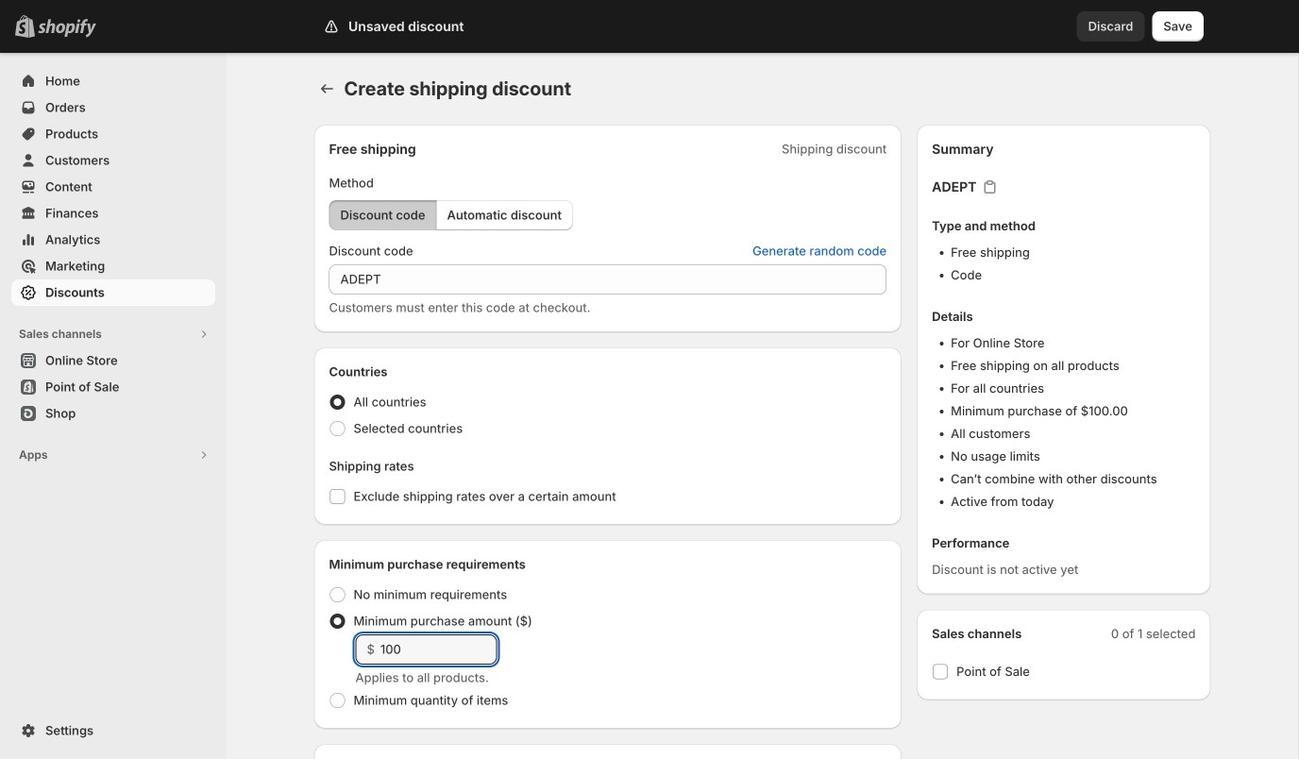 Task type: locate. For each thing, give the bounding box(es) containing it.
shopify image
[[38, 19, 96, 38]]

0.00 text field
[[380, 635, 497, 665]]

None text field
[[329, 264, 887, 295]]



Task type: vqa. For each thing, say whether or not it's contained in the screenshot.
0.00 text field
yes



